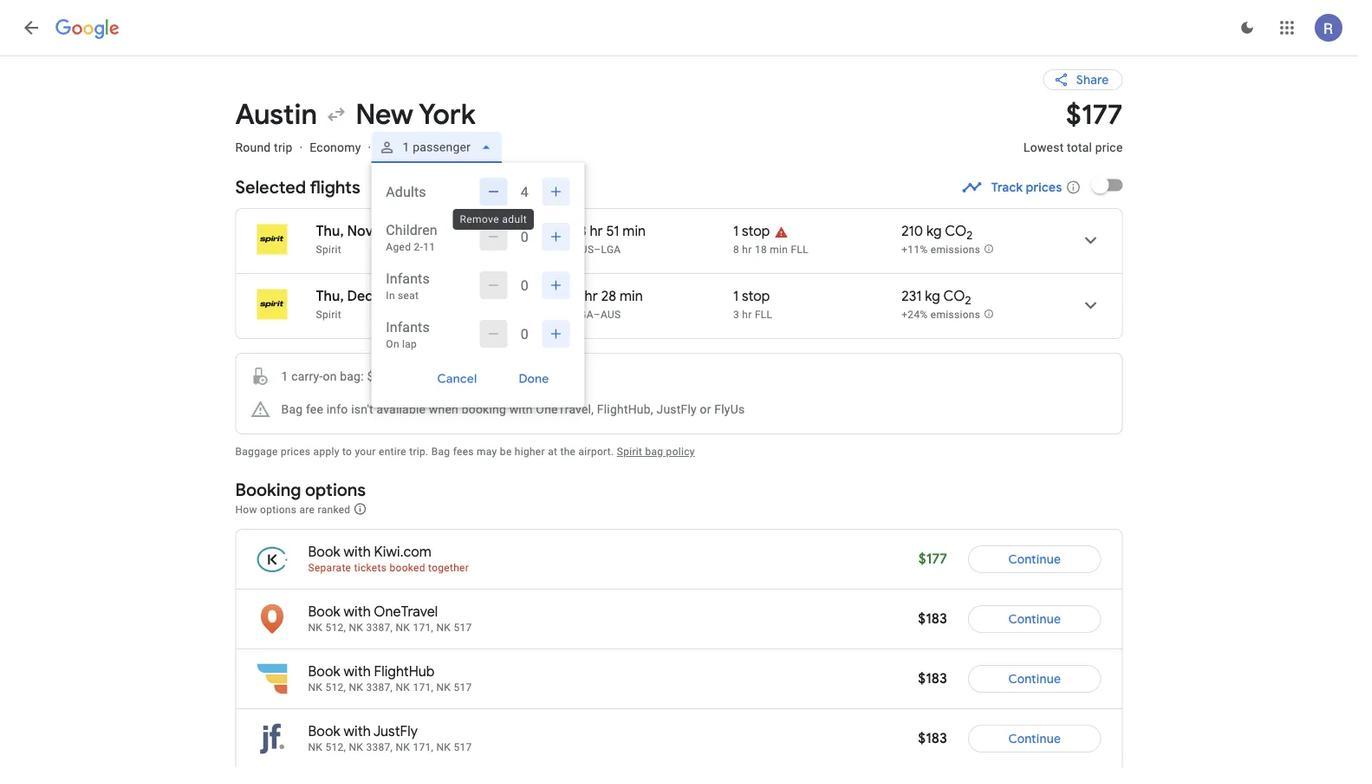 Task type: describe. For each thing, give the bounding box(es) containing it.
are
[[300, 503, 315, 516]]

2-
[[414, 241, 423, 253]]

continue button for book with kiwi.com
[[969, 538, 1102, 580]]

Arrival time: 9:00 AM on  Friday, December 1. text field
[[479, 222, 542, 240]]

3387, for flighthub
[[366, 682, 393, 694]]

1 carry-on bag: $196
[[281, 369, 395, 383]]

may
[[477, 446, 497, 458]]

183 us dollars text field for flighthub
[[919, 670, 948, 688]]

9 hr 28 min lga – aus
[[574, 287, 643, 321]]

book with kiwi.com separate tickets booked together
[[308, 543, 469, 574]]

continue button for book with flighthub
[[969, 658, 1102, 700]]

book for book with kiwi.com
[[308, 543, 341, 561]]

517 for book with flighthub
[[454, 682, 472, 694]]

booking
[[462, 402, 506, 416]]

hr for 51
[[590, 222, 603, 240]]

continue for book with flighthub
[[1009, 671, 1061, 687]]

justfly inside book with justfly nk 512, nk 3387, nk 171, nk 517
[[373, 723, 418, 741]]

learn more about booking options element
[[354, 499, 367, 519]]

lap
[[402, 338, 417, 350]]

Flight numbers NK 512, NK 3387, NK 171, NK 517 text field
[[308, 741, 472, 754]]

7
[[377, 287, 384, 305]]

512, for book with justfly
[[326, 741, 346, 754]]

trip.
[[409, 446, 429, 458]]

1 for 1 stop 3 hr fll
[[734, 287, 739, 305]]

prices for baggage
[[281, 446, 311, 458]]

1 for 1 carry-on bag: $196
[[281, 369, 288, 383]]

stop for 1 stop
[[742, 222, 770, 240]]

1 for 1 passenger
[[403, 140, 410, 154]]

2 1 stop flight. element from the top
[[734, 287, 770, 308]]

share
[[1077, 72, 1110, 88]]

1 passenger button
[[371, 127, 502, 168]]

8
[[734, 244, 740, 256]]

+1
[[534, 222, 542, 233]]

with for flighthub
[[344, 663, 371, 681]]

– for 9
[[594, 309, 601, 321]]

min for 18
[[770, 244, 788, 256]]

$183 for justfly
[[919, 730, 948, 747]]

to
[[342, 446, 352, 458]]

bag fee info isn't available when booking with onetravel, flighthub, justfly or flyus
[[281, 402, 745, 416]]

9:00
[[479, 222, 509, 240]]

cancel
[[437, 371, 477, 387]]

be
[[500, 446, 512, 458]]

512, for book with onetravel
[[326, 622, 346, 634]]

available
[[377, 402, 426, 416]]

$177 lowest total price
[[1024, 97, 1123, 154]]

book with flighthub nk 512, nk 3387, nk 171, nk 517
[[308, 663, 472, 694]]

nov
[[347, 222, 373, 240]]

children aged 2-11
[[386, 222, 438, 253]]

2 for 231 kg co
[[966, 293, 972, 308]]

infants in seat
[[386, 270, 430, 302]]

layover (1 of 1) is a 8 hr 18 min overnight layover at fort lauderdale-hollywood international airport in fort lauderdale. element
[[734, 243, 893, 257]]

entire
[[379, 446, 407, 458]]

$177 for $177 lowest total price
[[1067, 97, 1123, 132]]

flight details. departing flight on thursday, november 30. leaves austin-bergstrom international airport at 6:09 pm on thursday, november 30 and arrives at laguardia airport at 9:00 am on friday, december 1. image
[[1070, 219, 1112, 261]]

seat
[[398, 290, 419, 302]]

baggage prices apply to your entire trip.  bag fees may be higher at the airport. spirit bag policy
[[235, 446, 695, 458]]

fees
[[453, 446, 474, 458]]

Flight numbers NK 512, NK 3387, NK 171, NK 517 text field
[[308, 682, 472, 694]]

183 us dollars text field for justfly
[[919, 730, 948, 747]]

6:09 pm – 9:00 am +1
[[410, 222, 542, 240]]

info
[[327, 402, 348, 416]]

+11% emissions
[[902, 243, 981, 256]]

8 hr 18 min fll
[[734, 244, 809, 256]]

passenger
[[413, 140, 471, 154]]

economy
[[310, 140, 361, 154]]

spirit bag policy link
[[617, 446, 695, 458]]

done button
[[498, 365, 570, 393]]

0 for children aged 2-11
[[521, 228, 529, 245]]

1 stop
[[734, 222, 770, 240]]

book for book with flighthub
[[308, 663, 341, 681]]

183 US dollars text field
[[919, 610, 948, 628]]

0 vertical spatial am
[[512, 222, 534, 240]]

track
[[992, 179, 1023, 195]]

flight details. return flight on thursday, december 7. leaves laguardia airport at 6:18 am on thursday, december 7 and arrives at austin-bergstrom international airport at 2:46 pm on thursday, december 7. image
[[1070, 284, 1112, 326]]

 image for thu, dec 7
[[391, 288, 394, 305]]

the
[[561, 446, 576, 458]]

min for 51
[[623, 222, 646, 240]]

onetravel,
[[536, 402, 594, 416]]

flighthub,
[[597, 402, 654, 416]]

learn more about tracked prices image
[[1066, 179, 1082, 195]]

with down done button
[[510, 402, 533, 416]]

231 kg co 2
[[902, 287, 972, 308]]

total
[[1068, 140, 1093, 154]]

hr inside 1 stop 3 hr fll
[[743, 309, 752, 321]]

with for kiwi.com
[[344, 543, 371, 561]]

210
[[902, 222, 924, 240]]

loading results progress bar
[[0, 55, 1359, 59]]

2 vertical spatial spirit
[[617, 446, 643, 458]]

517 for book with justfly
[[454, 741, 472, 754]]

onetravel
[[374, 603, 438, 621]]

york
[[419, 97, 476, 132]]

9
[[574, 287, 582, 305]]

on
[[323, 369, 337, 383]]

1 for 1 stop
[[734, 222, 739, 240]]

18
[[755, 244, 767, 256]]

6:18
[[401, 287, 426, 305]]

$183 for flighthub
[[919, 670, 948, 688]]

thu, for thu, nov 30
[[316, 222, 344, 240]]

512, for book with flighthub
[[326, 682, 346, 694]]

austin
[[235, 97, 317, 132]]

remove adult
[[460, 213, 527, 225]]

in
[[386, 290, 395, 302]]

517 for book with onetravel
[[454, 622, 472, 634]]

$196
[[367, 369, 395, 383]]

selected flights
[[235, 176, 361, 198]]

13
[[574, 222, 587, 240]]

options for booking
[[305, 479, 366, 501]]

tickets
[[354, 562, 387, 574]]

track prices
[[992, 179, 1063, 195]]

how options are ranked
[[235, 503, 354, 516]]

aus inside the 9 hr 28 min lga – aus
[[601, 309, 621, 321]]

2 for 210 kg co
[[967, 228, 973, 243]]

1 horizontal spatial bag
[[432, 446, 450, 458]]

dec
[[347, 287, 373, 305]]

210 kg co 2
[[902, 222, 973, 243]]

price
[[1096, 140, 1123, 154]]

policy
[[666, 446, 695, 458]]

book for book with justfly
[[308, 723, 341, 741]]

infants on lap
[[386, 319, 430, 350]]

booking options
[[235, 479, 366, 501]]

share button
[[1044, 69, 1123, 90]]

thu, nov 30
[[316, 222, 394, 240]]

+24% emissions
[[902, 308, 981, 321]]

adults
[[386, 183, 426, 200]]

177 us dollars element
[[1067, 97, 1123, 132]]

book with onetravel nk 512, nk 3387, nk 171, nk 517
[[308, 603, 472, 634]]

fee
[[306, 402, 324, 416]]

continue for book with onetravel
[[1009, 611, 1061, 627]]

4
[[521, 183, 529, 200]]

1 1 stop flight. element from the top
[[734, 222, 770, 243]]



Task type: vqa. For each thing, say whether or not it's contained in the screenshot.
ADULT
yes



Task type: locate. For each thing, give the bounding box(es) containing it.
selected
[[235, 176, 306, 198]]

0 vertical spatial thu,
[[316, 222, 344, 240]]

aus down 28
[[601, 309, 621, 321]]

with up tickets
[[344, 543, 371, 561]]

change appearance image
[[1227, 7, 1269, 49]]

0 vertical spatial –
[[467, 222, 475, 240]]

co for 210 kg co
[[945, 222, 967, 240]]

0 vertical spatial  image
[[401, 223, 403, 240]]

emissions down "231 kg co 2"
[[931, 308, 981, 321]]

with inside book with kiwi.com separate tickets booked together
[[344, 543, 371, 561]]

0 horizontal spatial justfly
[[373, 723, 418, 741]]

1 vertical spatial emissions
[[931, 308, 981, 321]]

1 horizontal spatial options
[[305, 479, 366, 501]]

1 horizontal spatial am
[[512, 222, 534, 240]]

bag left fee
[[281, 402, 303, 416]]

book up separate
[[308, 543, 341, 561]]

kg for 210
[[927, 222, 942, 240]]

book inside book with kiwi.com separate tickets booked together
[[308, 543, 341, 561]]

pm for 2:46
[[498, 287, 518, 305]]

 image inside 'departing flight on thursday, november 30. leaves austin-bergstrom international airport at 6:09 pm on thursday, november 30 and arrives at laguardia airport at 9:00 am on friday, december 1.' element
[[401, 223, 403, 240]]

1 vertical spatial am
[[429, 287, 451, 305]]

lga down 9
[[574, 309, 594, 321]]

pm for 6:09
[[443, 222, 463, 240]]

pm right the '2:46'
[[498, 287, 518, 305]]

options up ranked
[[305, 479, 366, 501]]

1 vertical spatial 183 us dollars text field
[[919, 730, 948, 747]]

0 horizontal spatial pm
[[443, 222, 463, 240]]

1 171, from the top
[[413, 622, 434, 634]]

continue
[[1009, 552, 1061, 567], [1009, 611, 1061, 627], [1009, 671, 1061, 687], [1009, 731, 1061, 747]]

aus inside 13 hr 51 min aus – lga
[[574, 244, 594, 256]]

512, inside book with onetravel nk 512, nk 3387, nk 171, nk 517
[[326, 622, 346, 634]]

1 vertical spatial thu,
[[316, 287, 344, 305]]

book inside book with onetravel nk 512, nk 3387, nk 171, nk 517
[[308, 603, 341, 621]]

kg
[[927, 222, 942, 240], [925, 287, 941, 305]]

2 emissions from the top
[[931, 308, 981, 321]]

thu, dec 7
[[316, 287, 384, 305]]

hr for 18
[[743, 244, 752, 256]]

infants
[[386, 270, 430, 287], [386, 319, 430, 335]]

1 vertical spatial spirit
[[316, 309, 342, 321]]

hr
[[590, 222, 603, 240], [743, 244, 752, 256], [585, 287, 598, 305], [743, 309, 752, 321]]

1 horizontal spatial aus
[[601, 309, 621, 321]]

1 thu, from the top
[[316, 222, 344, 240]]

total duration 9 hr 28 min. element
[[574, 287, 734, 308]]

ranked
[[318, 503, 351, 516]]

kg inside 210 kg co 2
[[927, 222, 942, 240]]

new york
[[356, 97, 476, 132]]

 image
[[300, 140, 303, 154], [368, 140, 371, 154]]

fll for stop
[[755, 309, 773, 321]]

0 horizontal spatial aus
[[574, 244, 594, 256]]

main content containing austin
[[235, 55, 1123, 769]]

hr inside the 9 hr 28 min lga – aus
[[585, 287, 598, 305]]

thu, for thu, dec 7
[[316, 287, 344, 305]]

1 inside 1 carry-on bag costs 196 us dollars "element"
[[281, 369, 288, 383]]

0 vertical spatial justfly
[[657, 402, 697, 416]]

spirit for thu, nov 30
[[316, 244, 342, 256]]

0 horizontal spatial  image
[[391, 288, 394, 305]]

3387, down flighthub
[[366, 682, 393, 694]]

0 vertical spatial fll
[[791, 244, 809, 256]]

1 vertical spatial co
[[944, 287, 966, 305]]

+11%
[[902, 243, 928, 256]]

 image right trip
[[300, 140, 303, 154]]

kg up +24% emissions
[[925, 287, 941, 305]]

2 inside 210 kg co 2
[[967, 228, 973, 243]]

0 right 2:46 pm text field
[[521, 277, 529, 294]]

main content
[[235, 55, 1123, 769]]

171, inside book with justfly nk 512, nk 3387, nk 171, nk 517
[[413, 741, 434, 754]]

prices for track
[[1026, 179, 1063, 195]]

justfly
[[657, 402, 697, 416], [373, 723, 418, 741]]

1 up '8'
[[734, 222, 739, 240]]

thu, left nov
[[316, 222, 344, 240]]

4 continue from the top
[[1009, 731, 1061, 747]]

min inside the 9 hr 28 min lga – aus
[[620, 287, 643, 305]]

0 vertical spatial emissions
[[931, 243, 981, 256]]

continue button for book with justfly
[[969, 718, 1102, 760]]

171, down flighthub
[[413, 682, 434, 694]]

2 vertical spatial 0
[[521, 326, 529, 342]]

infants up seat
[[386, 270, 430, 287]]

1 vertical spatial 2
[[966, 293, 972, 308]]

min right 51
[[623, 222, 646, 240]]

when
[[429, 402, 459, 416]]

flyus
[[715, 402, 745, 416]]

hr inside 13 hr 51 min aus – lga
[[590, 222, 603, 240]]

2:46 pm
[[467, 287, 518, 305]]

lga down 51
[[601, 244, 621, 256]]

with up flight numbers nk 512, nk 3387, nk 171, nk 517 text box
[[344, 603, 371, 621]]

0 horizontal spatial fll
[[755, 309, 773, 321]]

1 down new york on the top left
[[403, 140, 410, 154]]

booking
[[235, 479, 301, 501]]

stop
[[742, 222, 770, 240], [742, 287, 770, 305]]

bag right trip.
[[432, 446, 450, 458]]

number of passengers dialog
[[371, 163, 585, 408]]

fll inside 1 stop 3 hr fll
[[755, 309, 773, 321]]

remove
[[460, 213, 499, 225]]

1 3387, from the top
[[366, 622, 393, 634]]

0 vertical spatial prices
[[1026, 179, 1063, 195]]

co inside "231 kg co 2"
[[944, 287, 966, 305]]

11
[[423, 241, 435, 253]]

51
[[607, 222, 620, 240]]

0 vertical spatial aus
[[574, 244, 594, 256]]

continue for book with justfly
[[1009, 731, 1061, 747]]

2 continue button from the top
[[969, 598, 1102, 640]]

0 vertical spatial min
[[623, 222, 646, 240]]

517 inside book with justfly nk 512, nk 3387, nk 171, nk 517
[[454, 741, 472, 754]]

1 512, from the top
[[326, 622, 346, 634]]

2 inside "231 kg co 2"
[[966, 293, 972, 308]]

apply
[[314, 446, 340, 458]]

Departure time: 6:18 AM. text field
[[401, 287, 451, 305]]

am right 9:00
[[512, 222, 534, 240]]

thu,
[[316, 222, 344, 240], [316, 287, 344, 305]]

your
[[355, 446, 376, 458]]

2 vertical spatial 3387,
[[366, 741, 393, 754]]

$183 for onetravel
[[919, 610, 948, 628]]

emissions down 210 kg co 2
[[931, 243, 981, 256]]

fll inside "layover (1 of 1) is a 8 hr 18 min overnight layover at fort lauderdale-hollywood international airport in fort lauderdale." element
[[791, 244, 809, 256]]

1 continue from the top
[[1009, 552, 1061, 567]]

$177 for $177
[[919, 550, 948, 568]]

1 vertical spatial infants
[[386, 319, 430, 335]]

book for book with onetravel
[[308, 603, 341, 621]]

lga inside the 9 hr 28 min lga – aus
[[574, 309, 594, 321]]

0 vertical spatial infants
[[386, 270, 430, 287]]

Departure time: 6:09 PM. text field
[[410, 222, 463, 240]]

0 vertical spatial 1 stop flight. element
[[734, 222, 770, 243]]

0 vertical spatial co
[[945, 222, 967, 240]]

512,
[[326, 622, 346, 634], [326, 682, 346, 694], [326, 741, 346, 754]]

hr right 9
[[585, 287, 598, 305]]

departing flight on thursday, november 30. leaves austin-bergstrom international airport at 6:09 pm on thursday, november 30 and arrives at laguardia airport at 9:00 am on friday, december 1. element
[[316, 222, 542, 240]]

3 continue from the top
[[1009, 671, 1061, 687]]

justfly up nk 512, nk 3387, nk 171, nk 517 text field
[[373, 723, 418, 741]]

512, inside book with justfly nk 512, nk 3387, nk 171, nk 517
[[326, 741, 346, 754]]

3387,
[[366, 622, 393, 634], [366, 682, 393, 694], [366, 741, 393, 754]]

517 inside book with flighthub nk 512, nk 3387, nk 171, nk 517
[[454, 682, 472, 694]]

0 vertical spatial 517
[[454, 622, 472, 634]]

Austin to New York and back text field
[[235, 97, 1003, 132]]

1 stop flight. element up 3
[[734, 287, 770, 308]]

3
[[734, 309, 740, 321]]

3 3387, from the top
[[366, 741, 393, 754]]

0 vertical spatial 183 us dollars text field
[[919, 670, 948, 688]]

1 vertical spatial bag
[[432, 446, 450, 458]]

separate tickets booked together button
[[308, 562, 469, 574]]

0 vertical spatial pm
[[443, 222, 463, 240]]

0 horizontal spatial am
[[429, 287, 451, 305]]

list containing thu, nov 30
[[236, 209, 1123, 338]]

None text field
[[1024, 97, 1123, 170]]

$177 up $183 text box
[[919, 550, 948, 568]]

with inside book with onetravel nk 512, nk 3387, nk 171, nk 517
[[344, 603, 371, 621]]

prices left the apply
[[281, 446, 311, 458]]

1 stop flight. element up 18
[[734, 222, 770, 243]]

1 vertical spatial  image
[[391, 288, 394, 305]]

2:46
[[467, 287, 494, 305]]

2 517 from the top
[[454, 682, 472, 694]]

0 for infants on lap
[[521, 326, 529, 342]]

thu, left the dec
[[316, 287, 344, 305]]

return flight on thursday, december 7. leaves laguardia airport at 6:18 am on thursday, december 7 and arrives at austin-bergstrom international airport at 2:46 pm on thursday, december 7. element
[[316, 287, 518, 305]]

trip
[[274, 140, 293, 154]]

2 up +11% emissions
[[967, 228, 973, 243]]

stop for 1 stop 3 hr fll
[[742, 287, 770, 305]]

1 vertical spatial 3387,
[[366, 682, 393, 694]]

1 vertical spatial min
[[770, 244, 788, 256]]

1 vertical spatial 512,
[[326, 682, 346, 694]]

hr for 28
[[585, 287, 598, 305]]

1 passenger
[[403, 140, 471, 154]]

183 US dollars text field
[[919, 670, 948, 688], [919, 730, 948, 747]]

171, inside book with onetravel nk 512, nk 3387, nk 171, nk 517
[[413, 622, 434, 634]]

– for 13
[[594, 244, 601, 256]]

171, for flighthub
[[413, 682, 434, 694]]

0 up done button
[[521, 326, 529, 342]]

171, down nk 512, nk 3387, nk 171, nk 517 text box
[[413, 741, 434, 754]]

1  image from the left
[[300, 140, 303, 154]]

– inside 13 hr 51 min aus – lga
[[594, 244, 601, 256]]

baggage
[[235, 446, 278, 458]]

options
[[305, 479, 366, 501], [260, 503, 297, 516]]

0 vertical spatial stop
[[742, 222, 770, 240]]

Arrival time: 2:46 PM. text field
[[467, 287, 518, 305]]

0 vertical spatial 3387,
[[366, 622, 393, 634]]

airport.
[[579, 446, 614, 458]]

 image
[[401, 223, 403, 240], [391, 288, 394, 305]]

0 vertical spatial bag
[[281, 402, 303, 416]]

carry-
[[292, 369, 323, 383]]

1 infants from the top
[[386, 270, 430, 287]]

prices left learn more about tracked prices image
[[1026, 179, 1063, 195]]

1 vertical spatial prices
[[281, 446, 311, 458]]

options down booking
[[260, 503, 297, 516]]

2 vertical spatial min
[[620, 287, 643, 305]]

0 vertical spatial $183
[[919, 610, 948, 628]]

hr right '8'
[[743, 244, 752, 256]]

$177 down "share"
[[1067, 97, 1123, 132]]

0 left +1
[[521, 228, 529, 245]]

2 continue from the top
[[1009, 611, 1061, 627]]

1 vertical spatial $183
[[919, 670, 948, 688]]

hr right 3
[[743, 309, 752, 321]]

1 vertical spatial stop
[[742, 287, 770, 305]]

 image for thu, nov 30
[[401, 223, 403, 240]]

1 vertical spatial 517
[[454, 682, 472, 694]]

book
[[308, 543, 341, 561], [308, 603, 341, 621], [308, 663, 341, 681], [308, 723, 341, 741]]

2 vertical spatial –
[[594, 309, 601, 321]]

3 continue button from the top
[[969, 658, 1102, 700]]

cancel button
[[417, 365, 498, 393]]

0 vertical spatial 171,
[[413, 622, 434, 634]]

adult
[[502, 213, 527, 225]]

higher
[[515, 446, 545, 458]]

aus down 13
[[574, 244, 594, 256]]

0 horizontal spatial  image
[[300, 140, 303, 154]]

 image right '7'
[[391, 288, 394, 305]]

1 vertical spatial pm
[[498, 287, 518, 305]]

1 vertical spatial 1 stop flight. element
[[734, 287, 770, 308]]

learn more about booking options image
[[354, 502, 367, 516]]

3 171, from the top
[[413, 741, 434, 754]]

children
[[386, 222, 438, 238]]

28
[[602, 287, 617, 305]]

1 $183 from the top
[[919, 610, 948, 628]]

512, inside book with flighthub nk 512, nk 3387, nk 171, nk 517
[[326, 682, 346, 694]]

justfly left or on the bottom right of the page
[[657, 402, 697, 416]]

3387, down the 'onetravel'
[[366, 622, 393, 634]]

spirit down thu, dec 7 on the top left
[[316, 309, 342, 321]]

stop inside 1 stop 3 hr fll
[[742, 287, 770, 305]]

1 stop 3 hr fll
[[734, 287, 773, 321]]

separate
[[308, 562, 351, 574]]

13 hr 51 min aus – lga
[[574, 222, 646, 256]]

1 book from the top
[[308, 543, 341, 561]]

fll right 3
[[755, 309, 773, 321]]

pm right 6:09
[[443, 222, 463, 240]]

new
[[356, 97, 414, 132]]

171, for onetravel
[[413, 622, 434, 634]]

with up nk 512, nk 3387, nk 171, nk 517 text field
[[344, 723, 371, 741]]

emissions for 210 kg co
[[931, 243, 981, 256]]

0
[[521, 228, 529, 245], [521, 277, 529, 294], [521, 326, 529, 342]]

min right 18
[[770, 244, 788, 256]]

co up +11% emissions
[[945, 222, 967, 240]]

4 book from the top
[[308, 723, 341, 741]]

infants for infants on lap
[[386, 319, 430, 335]]

+24%
[[902, 308, 928, 321]]

2 171, from the top
[[413, 682, 434, 694]]

total duration 13 hr 51 min. element
[[574, 222, 734, 243]]

2 book from the top
[[308, 603, 341, 621]]

bag:
[[340, 369, 364, 383]]

at
[[548, 446, 558, 458]]

co for 231 kg co
[[944, 287, 966, 305]]

1 inside 1 stop 3 hr fll
[[734, 287, 739, 305]]

1 horizontal spatial lga
[[601, 244, 621, 256]]

isn't
[[351, 402, 374, 416]]

fll
[[791, 244, 809, 256], [755, 309, 773, 321]]

0 horizontal spatial prices
[[281, 446, 311, 458]]

$183
[[919, 610, 948, 628], [919, 670, 948, 688], [919, 730, 948, 747]]

1 horizontal spatial justfly
[[657, 402, 697, 416]]

1 horizontal spatial prices
[[1026, 179, 1063, 195]]

1 517 from the top
[[454, 622, 472, 634]]

nk
[[308, 622, 323, 634], [349, 622, 363, 634], [396, 622, 410, 634], [437, 622, 451, 634], [308, 682, 323, 694], [349, 682, 363, 694], [396, 682, 410, 694], [437, 682, 451, 694], [308, 741, 323, 754], [349, 741, 363, 754], [396, 741, 410, 754], [437, 741, 451, 754]]

2 512, from the top
[[326, 682, 346, 694]]

spirit
[[316, 244, 342, 256], [316, 309, 342, 321], [617, 446, 643, 458]]

book with justfly nk 512, nk 3387, nk 171, nk 517
[[308, 723, 472, 754]]

512, down nk 512, nk 3387, nk 171, nk 517 text box
[[326, 741, 346, 754]]

3 book from the top
[[308, 663, 341, 681]]

1 horizontal spatial fll
[[791, 244, 809, 256]]

kg up +11% emissions
[[927, 222, 942, 240]]

co up +24% emissions
[[944, 287, 966, 305]]

1
[[403, 140, 410, 154], [734, 222, 739, 240], [734, 287, 739, 305], [281, 369, 288, 383]]

2 183 us dollars text field from the top
[[919, 730, 948, 747]]

aged
[[386, 241, 411, 253]]

171, for justfly
[[413, 741, 434, 754]]

1 vertical spatial justfly
[[373, 723, 418, 741]]

kg for 231
[[925, 287, 941, 305]]

3387, for justfly
[[366, 741, 393, 754]]

1 vertical spatial fll
[[755, 309, 773, 321]]

2 vertical spatial $183
[[919, 730, 948, 747]]

2 infants from the top
[[386, 319, 430, 335]]

3387, inside book with flighthub nk 512, nk 3387, nk 171, nk 517
[[366, 682, 393, 694]]

512, up book with justfly nk 512, nk 3387, nk 171, nk 517
[[326, 682, 346, 694]]

kiwi.com
[[374, 543, 432, 561]]

infants up lap
[[386, 319, 430, 335]]

with for onetravel
[[344, 603, 371, 621]]

$177 inside $177 lowest total price
[[1067, 97, 1123, 132]]

 image inside return flight on thursday, december 7. leaves laguardia airport at 6:18 am on thursday, december 7 and arrives at austin-bergstrom international airport at 2:46 pm on thursday, december 7. element
[[391, 288, 394, 305]]

min inside 13 hr 51 min aus – lga
[[623, 222, 646, 240]]

with for justfly
[[344, 723, 371, 741]]

1 183 us dollars text field from the top
[[919, 670, 948, 688]]

1 up 3
[[734, 287, 739, 305]]

book down separate
[[308, 603, 341, 621]]

2 thu, from the top
[[316, 287, 344, 305]]

1 vertical spatial kg
[[925, 287, 941, 305]]

with inside book with flighthub nk 512, nk 3387, nk 171, nk 517
[[344, 663, 371, 681]]

1 horizontal spatial pm
[[498, 287, 518, 305]]

options for how
[[260, 503, 297, 516]]

co inside 210 kg co 2
[[945, 222, 967, 240]]

2 vertical spatial 517
[[454, 741, 472, 754]]

30
[[377, 222, 394, 240]]

0 vertical spatial $177
[[1067, 97, 1123, 132]]

231
[[902, 287, 922, 305]]

1 vertical spatial 171,
[[413, 682, 434, 694]]

517
[[454, 622, 472, 634], [454, 682, 472, 694], [454, 741, 472, 754]]

6:18 am
[[401, 287, 451, 305]]

emissions for 231 kg co
[[931, 308, 981, 321]]

none text field containing $177
[[1024, 97, 1123, 170]]

0 horizontal spatial $177
[[919, 550, 948, 568]]

min right 28
[[620, 287, 643, 305]]

min for 28
[[620, 287, 643, 305]]

1 vertical spatial –
[[594, 244, 601, 256]]

3387, inside book with onetravel nk 512, nk 3387, nk 171, nk 517
[[366, 622, 393, 634]]

on
[[386, 338, 400, 350]]

1 stop flight. element
[[734, 222, 770, 243], [734, 287, 770, 308]]

pm
[[443, 222, 463, 240], [498, 287, 518, 305]]

0 horizontal spatial options
[[260, 503, 297, 516]]

1 vertical spatial options
[[260, 503, 297, 516]]

2 vertical spatial 171,
[[413, 741, 434, 754]]

layover (1 of 1) is a 3 hr layover at fort lauderdale-hollywood international airport in fort lauderdale. element
[[734, 308, 893, 322]]

0 for infants in seat
[[521, 277, 529, 294]]

3387, inside book with justfly nk 512, nk 3387, nk 171, nk 517
[[366, 741, 393, 754]]

0 vertical spatial spirit
[[316, 244, 342, 256]]

spirit left 'bag'
[[617, 446, 643, 458]]

continue button for book with onetravel
[[969, 598, 1102, 640]]

1 horizontal spatial $177
[[1067, 97, 1123, 132]]

2 $183 from the top
[[919, 670, 948, 688]]

1 stop from the top
[[742, 222, 770, 240]]

book inside book with justfly nk 512, nk 3387, nk 171, nk 517
[[308, 723, 341, 741]]

1 vertical spatial $177
[[919, 550, 948, 568]]

0 horizontal spatial bag
[[281, 402, 303, 416]]

am right 6:18 at top
[[429, 287, 451, 305]]

1 left carry-
[[281, 369, 288, 383]]

0 vertical spatial 512,
[[326, 622, 346, 634]]

171, inside book with flighthub nk 512, nk 3387, nk 171, nk 517
[[413, 682, 434, 694]]

3387, down nk 512, nk 3387, nk 171, nk 517 text box
[[366, 741, 393, 754]]

3 $183 from the top
[[919, 730, 948, 747]]

3 517 from the top
[[454, 741, 472, 754]]

kg inside "231 kg co 2"
[[925, 287, 941, 305]]

1 vertical spatial lga
[[574, 309, 594, 321]]

stop up 18
[[742, 222, 770, 240]]

Flight numbers NK 512, NK 3387, NK 171, NK 517 text field
[[308, 622, 472, 634]]

0 vertical spatial 2
[[967, 228, 973, 243]]

2 0 from the top
[[521, 277, 529, 294]]

177 US dollars text field
[[919, 550, 948, 568]]

0 horizontal spatial lga
[[574, 309, 594, 321]]

512, down separate
[[326, 622, 346, 634]]

continue for book with kiwi.com
[[1009, 552, 1061, 567]]

lga
[[601, 244, 621, 256], [574, 309, 594, 321]]

0 vertical spatial 0
[[521, 228, 529, 245]]

1 emissions from the top
[[931, 243, 981, 256]]

171, down the 'onetravel'
[[413, 622, 434, 634]]

booked
[[390, 562, 426, 574]]

1 horizontal spatial  image
[[401, 223, 403, 240]]

6:09
[[410, 222, 439, 240]]

fll right 18
[[791, 244, 809, 256]]

book up nk 512, nk 3387, nk 171, nk 517 text field
[[308, 723, 341, 741]]

1 0 from the top
[[521, 228, 529, 245]]

 image right economy
[[368, 140, 371, 154]]

2 stop from the top
[[742, 287, 770, 305]]

bag
[[281, 402, 303, 416], [432, 446, 450, 458]]

1 vertical spatial 0
[[521, 277, 529, 294]]

list
[[236, 209, 1123, 338]]

3 512, from the top
[[326, 741, 346, 754]]

0 vertical spatial options
[[305, 479, 366, 501]]

2 vertical spatial 512,
[[326, 741, 346, 754]]

book up nk 512, nk 3387, nk 171, nk 517 text box
[[308, 663, 341, 681]]

round trip
[[235, 140, 293, 154]]

spirit for thu, dec 7
[[316, 309, 342, 321]]

infants for infants in seat
[[386, 270, 430, 287]]

3387, for onetravel
[[366, 622, 393, 634]]

1 continue button from the top
[[969, 538, 1102, 580]]

2  image from the left
[[368, 140, 371, 154]]

lga inside 13 hr 51 min aus – lga
[[601, 244, 621, 256]]

517 inside book with onetravel nk 512, nk 3387, nk 171, nk 517
[[454, 622, 472, 634]]

hr right 13
[[590, 222, 603, 240]]

2 up +24% emissions
[[966, 293, 972, 308]]

1 horizontal spatial  image
[[368, 140, 371, 154]]

stop down 18
[[742, 287, 770, 305]]

0 vertical spatial kg
[[927, 222, 942, 240]]

– inside the 9 hr 28 min lga – aus
[[594, 309, 601, 321]]

with inside book with justfly nk 512, nk 3387, nk 171, nk 517
[[344, 723, 371, 741]]

1 vertical spatial aus
[[601, 309, 621, 321]]

 image up aged
[[401, 223, 403, 240]]

fll for hr
[[791, 244, 809, 256]]

4 continue button from the top
[[969, 718, 1102, 760]]

spirit down thu, nov 30
[[316, 244, 342, 256]]

1 inside the 1 passenger popup button
[[403, 140, 410, 154]]

3 0 from the top
[[521, 326, 529, 342]]

1 carry-on bag costs 196 us dollars element
[[250, 366, 395, 387]]

2
[[967, 228, 973, 243], [966, 293, 972, 308]]

2 3387, from the top
[[366, 682, 393, 694]]

go back image
[[21, 17, 42, 38]]

book inside book with flighthub nk 512, nk 3387, nk 171, nk 517
[[308, 663, 341, 681]]

with up nk 512, nk 3387, nk 171, nk 517 text box
[[344, 663, 371, 681]]

0 vertical spatial lga
[[601, 244, 621, 256]]



